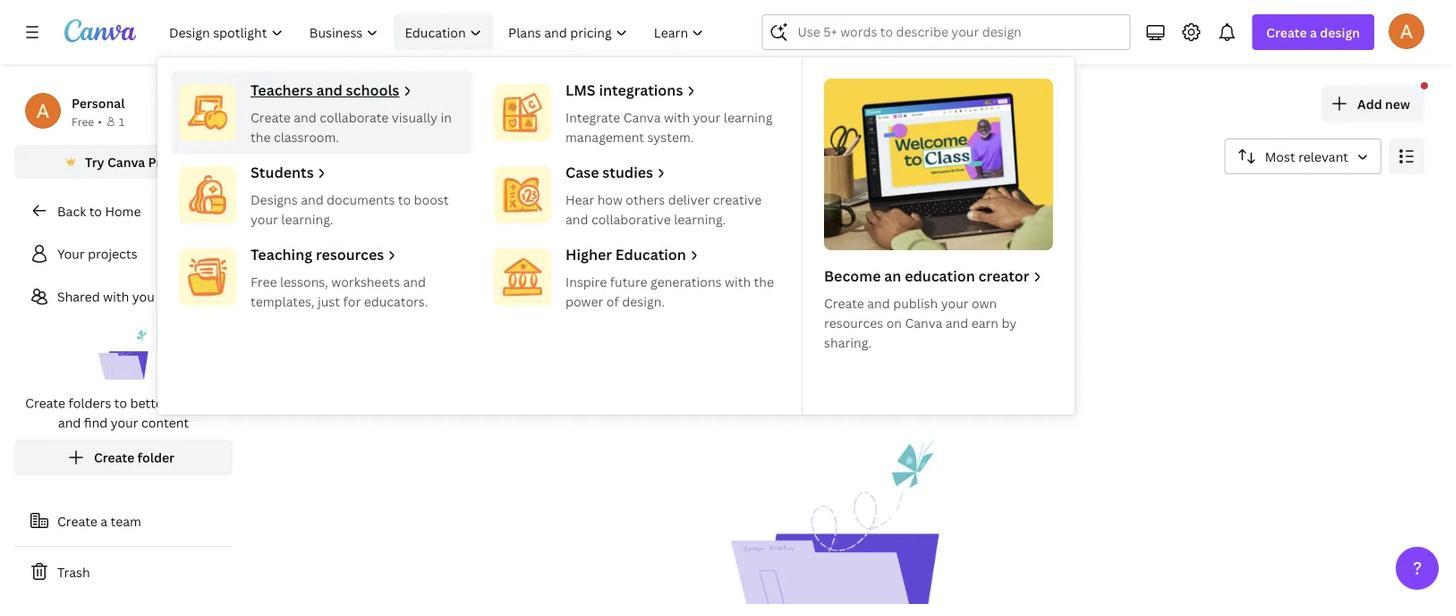 Task type: describe. For each thing, give the bounding box(es) containing it.
become
[[824, 267, 881, 286]]

most relevant
[[1265, 148, 1349, 165]]

create for create a design
[[1267, 24, 1307, 41]]

worksheets
[[331, 273, 400, 290]]

integrate canva with your learning management system.
[[566, 109, 773, 145]]

better
[[130, 395, 168, 412]]

projects
[[247, 85, 366, 124]]

and inside designs and documents to boost your learning.
[[301, 191, 324, 208]]

a for team
[[100, 513, 107, 530]]

collaborate
[[320, 109, 389, 126]]

learning
[[724, 109, 773, 126]]

create folder
[[94, 450, 175, 467]]

your projects
[[57, 246, 137, 263]]

your
[[57, 246, 85, 263]]

canva for integrate
[[623, 109, 661, 126]]

teachers
[[251, 81, 313, 100]]

and inside create and collaborate visually in the classroom.
[[294, 109, 317, 126]]

hear how others deliver creative and collaborative learning.
[[566, 191, 762, 228]]

inspire future generations with the power of design.
[[566, 273, 774, 310]]

design
[[1320, 24, 1360, 41]]

canva inside create and publish your own resources on canva and earn by sharing.
[[905, 315, 943, 332]]

boost
[[414, 191, 449, 208]]

create and collaborate visually in the classroom.
[[251, 109, 452, 145]]

in
[[441, 109, 452, 126]]

an
[[884, 267, 901, 286]]

starred
[[315, 270, 361, 287]]

by
[[1002, 315, 1017, 332]]

a for design
[[1310, 24, 1317, 41]]

your inside designs and documents to boost your learning.
[[251, 211, 278, 228]]

sharing.
[[824, 334, 872, 351]]

publish
[[893, 295, 938, 312]]

designs and documents to boost your learning.
[[251, 191, 449, 228]]

pro
[[148, 153, 169, 170]]

on
[[887, 315, 902, 332]]

case studies
[[566, 163, 653, 182]]

folders
[[68, 395, 111, 412]]

with inside 'integrate canva with your learning management system.'
[[664, 109, 690, 126]]

management
[[566, 128, 644, 145]]

how
[[597, 191, 623, 208]]

folder
[[137, 450, 175, 467]]

0 horizontal spatial to
[[89, 203, 102, 220]]

education inside popup button
[[405, 24, 466, 41]]

0 horizontal spatial resources
[[316, 245, 384, 264]]

back to home
[[57, 203, 141, 220]]

Sort by button
[[1225, 139, 1382, 175]]

create a team
[[57, 513, 141, 530]]

to inside designs and documents to boost your learning.
[[398, 191, 411, 208]]

teachers and schools
[[251, 81, 399, 100]]

teaching
[[251, 245, 312, 264]]

power
[[566, 293, 604, 310]]

educators.
[[364, 293, 428, 310]]

back to home link
[[14, 193, 233, 229]]

visually
[[392, 109, 438, 126]]

hear
[[566, 191, 594, 208]]

your inside create folders to better organize and find your content
[[111, 415, 138, 432]]

and up "on"
[[867, 295, 890, 312]]

create for create folders to better organize and find your content
[[25, 395, 65, 412]]

create for create and collaborate visually in the classroom.
[[251, 109, 291, 126]]

relevant
[[1299, 148, 1349, 165]]

your inside 'integrate canva with your learning management system.'
[[693, 109, 721, 126]]

design.
[[622, 293, 665, 310]]

classroom.
[[274, 128, 339, 145]]

teaching resources
[[251, 245, 384, 264]]

creator
[[979, 267, 1030, 286]]

studies
[[603, 163, 653, 182]]

free lessons, worksheets and templates, just for educators.
[[251, 273, 428, 310]]

education inside menu
[[616, 245, 686, 264]]

lms integrations
[[566, 81, 683, 100]]

become an education creator
[[824, 267, 1030, 286]]

trash
[[57, 564, 90, 581]]

try canva pro
[[85, 153, 169, 170]]

just
[[318, 293, 340, 310]]

to inside create folders to better organize and find your content
[[114, 395, 127, 412]]

free for free •
[[72, 114, 94, 129]]

team
[[111, 513, 141, 530]]

•
[[98, 114, 102, 129]]

organize
[[171, 395, 222, 412]]

create a team button
[[14, 504, 233, 540]]

create folder button
[[14, 440, 233, 476]]

projects
[[88, 246, 137, 263]]

uploads
[[514, 270, 564, 287]]

back
[[57, 203, 86, 220]]

and left earn
[[946, 315, 968, 332]]

try
[[85, 153, 104, 170]]

education menu
[[158, 57, 1075, 415]]



Task type: vqa. For each thing, say whether or not it's contained in the screenshot.
Draw
no



Task type: locate. For each thing, give the bounding box(es) containing it.
starred link
[[247, 246, 431, 311]]

for
[[343, 293, 361, 310]]

and left find
[[58, 415, 81, 432]]

0 horizontal spatial the
[[251, 128, 271, 145]]

to
[[398, 191, 411, 208], [89, 203, 102, 220], [114, 395, 127, 412]]

with
[[664, 109, 690, 126], [725, 273, 751, 290], [103, 289, 129, 306]]

0 horizontal spatial learning.
[[281, 211, 333, 228]]

create inside create folders to better organize and find your content
[[25, 395, 65, 412]]

1 horizontal spatial learning.
[[674, 211, 726, 228]]

the inside inspire future generations with the power of design.
[[754, 273, 774, 290]]

and up collaborate
[[316, 81, 343, 100]]

your inside create and publish your own resources on canva and earn by sharing.
[[941, 295, 969, 312]]

your right find
[[111, 415, 138, 432]]

create down teachers
[[251, 109, 291, 126]]

education up the in
[[405, 24, 466, 41]]

content
[[141, 415, 189, 432]]

shared
[[57, 289, 100, 306]]

list
[[14, 236, 233, 476]]

your up system.
[[693, 109, 721, 126]]

higher
[[566, 245, 612, 264]]

most
[[1265, 148, 1296, 165]]

shared with you
[[57, 289, 155, 306]]

a inside create a team button
[[100, 513, 107, 530]]

2 horizontal spatial canva
[[905, 315, 943, 332]]

students
[[251, 163, 314, 182]]

lessons,
[[280, 273, 328, 290]]

1 horizontal spatial education
[[616, 245, 686, 264]]

and up classroom.
[[294, 109, 317, 126]]

1
[[119, 114, 125, 129]]

your left own
[[941, 295, 969, 312]]

earn
[[972, 315, 999, 332]]

your down designs
[[251, 211, 278, 228]]

learning. down deliver
[[674, 211, 726, 228]]

1 horizontal spatial with
[[664, 109, 690, 126]]

with inside inspire future generations with the power of design.
[[725, 273, 751, 290]]

higher education
[[566, 245, 686, 264]]

1 vertical spatial the
[[754, 273, 774, 290]]

free left •
[[72, 114, 94, 129]]

create left design
[[1267, 24, 1307, 41]]

1 horizontal spatial free
[[251, 273, 277, 290]]

2 horizontal spatial to
[[398, 191, 411, 208]]

0 vertical spatial a
[[1310, 24, 1317, 41]]

learning. inside designs and documents to boost your learning.
[[281, 211, 333, 228]]

the up students
[[251, 128, 271, 145]]

a left design
[[1310, 24, 1317, 41]]

your
[[693, 109, 721, 126], [251, 211, 278, 228], [941, 295, 969, 312], [111, 415, 138, 432]]

create down find
[[94, 450, 135, 467]]

create left folders
[[25, 395, 65, 412]]

1 vertical spatial canva
[[107, 153, 145, 170]]

top level navigation element
[[158, 14, 1075, 415]]

create down 'become'
[[824, 295, 864, 312]]

deliver
[[668, 191, 710, 208]]

create inside button
[[57, 513, 97, 530]]

create inside create and publish your own resources on canva and earn by sharing.
[[824, 295, 864, 312]]

home
[[105, 203, 141, 220]]

education up future
[[616, 245, 686, 264]]

new
[[1385, 95, 1410, 112]]

add new button
[[1322, 86, 1425, 122]]

education button
[[394, 14, 493, 50]]

0 horizontal spatial canva
[[107, 153, 145, 170]]

education
[[905, 267, 975, 286]]

the
[[251, 128, 271, 145], [754, 273, 774, 290]]

and
[[316, 81, 343, 100], [294, 109, 317, 126], [301, 191, 324, 208], [566, 211, 588, 228], [403, 273, 426, 290], [867, 295, 890, 312], [946, 315, 968, 332], [58, 415, 81, 432]]

apple lee image
[[1389, 13, 1425, 49]]

2 horizontal spatial with
[[725, 273, 751, 290]]

canva
[[623, 109, 661, 126], [107, 153, 145, 170], [905, 315, 943, 332]]

free inside free lessons, worksheets and templates, just for educators.
[[251, 273, 277, 290]]

Search search field
[[798, 15, 1095, 49]]

canva down publish
[[905, 315, 943, 332]]

trash link
[[14, 555, 233, 591]]

canva right try
[[107, 153, 145, 170]]

case
[[566, 163, 599, 182]]

1 horizontal spatial the
[[754, 273, 774, 290]]

0 vertical spatial resources
[[316, 245, 384, 264]]

resources up sharing. on the right of the page
[[824, 315, 884, 332]]

try canva pro button
[[14, 145, 233, 179]]

with up system.
[[664, 109, 690, 126]]

canva inside button
[[107, 153, 145, 170]]

resources up starred
[[316, 245, 384, 264]]

create for create and publish your own resources on canva and earn by sharing.
[[824, 295, 864, 312]]

0 vertical spatial free
[[72, 114, 94, 129]]

1 vertical spatial education
[[616, 245, 686, 264]]

a
[[1310, 24, 1317, 41], [100, 513, 107, 530]]

create a design
[[1267, 24, 1360, 41]]

to left boost
[[398, 191, 411, 208]]

documents
[[327, 191, 395, 208]]

create left team
[[57, 513, 97, 530]]

create a design button
[[1252, 14, 1375, 50]]

1 horizontal spatial a
[[1310, 24, 1317, 41]]

uploads link
[[446, 246, 630, 311]]

and inside free lessons, worksheets and templates, just for educators.
[[403, 273, 426, 290]]

1 vertical spatial resources
[[824, 315, 884, 332]]

0 horizontal spatial with
[[103, 289, 129, 306]]

free •
[[72, 114, 102, 129]]

add new
[[1358, 95, 1410, 112]]

others
[[626, 191, 665, 208]]

None search field
[[762, 14, 1131, 50]]

creative
[[713, 191, 762, 208]]

learning. up teaching resources
[[281, 211, 333, 228]]

free
[[72, 114, 94, 129], [251, 273, 277, 290]]

create inside 'button'
[[94, 450, 135, 467]]

system.
[[647, 128, 694, 145]]

create folders to better organize and find your content
[[25, 395, 222, 432]]

2 vertical spatial canva
[[905, 315, 943, 332]]

0 horizontal spatial a
[[100, 513, 107, 530]]

1 learning. from the left
[[281, 211, 333, 228]]

a left team
[[100, 513, 107, 530]]

own
[[972, 295, 997, 312]]

0 horizontal spatial free
[[72, 114, 94, 129]]

to left better at the left bottom of page
[[114, 395, 127, 412]]

templates,
[[251, 293, 315, 310]]

the right generations
[[754, 273, 774, 290]]

find
[[84, 415, 108, 432]]

free for free lessons, worksheets and templates, just for educators.
[[251, 273, 277, 290]]

with inside shared with you link
[[103, 289, 129, 306]]

create for create folder
[[94, 450, 135, 467]]

free up templates,
[[251, 273, 277, 290]]

and right designs
[[301, 191, 324, 208]]

of
[[607, 293, 619, 310]]

generations
[[651, 273, 722, 290]]

with left you
[[103, 289, 129, 306]]

you
[[132, 289, 155, 306]]

0 vertical spatial canva
[[623, 109, 661, 126]]

schools
[[346, 81, 399, 100]]

learning.
[[281, 211, 333, 228], [674, 211, 726, 228]]

personal
[[72, 94, 125, 111]]

1 horizontal spatial resources
[[824, 315, 884, 332]]

and inside hear how others deliver creative and collaborative learning.
[[566, 211, 588, 228]]

create inside dropdown button
[[1267, 24, 1307, 41]]

integrate
[[566, 109, 620, 126]]

and inside create folders to better organize and find your content
[[58, 415, 81, 432]]

to right back
[[89, 203, 102, 220]]

canva down integrations
[[623, 109, 661, 126]]

with right generations
[[725, 273, 751, 290]]

and up educators.
[[403, 273, 426, 290]]

1 vertical spatial a
[[100, 513, 107, 530]]

1 vertical spatial free
[[251, 273, 277, 290]]

your projects link
[[14, 236, 233, 272]]

integrations
[[599, 81, 683, 100]]

create for create a team
[[57, 513, 97, 530]]

0 horizontal spatial education
[[405, 24, 466, 41]]

0 vertical spatial the
[[251, 128, 271, 145]]

1 horizontal spatial canva
[[623, 109, 661, 126]]

0 vertical spatial education
[[405, 24, 466, 41]]

resources inside create and publish your own resources on canva and earn by sharing.
[[824, 315, 884, 332]]

and down hear
[[566, 211, 588, 228]]

1 horizontal spatial to
[[114, 395, 127, 412]]

canva inside 'integrate canva with your learning management system.'
[[623, 109, 661, 126]]

the inside create and collaborate visually in the classroom.
[[251, 128, 271, 145]]

list containing your projects
[[14, 236, 233, 476]]

add
[[1358, 95, 1382, 112]]

2 learning. from the left
[[674, 211, 726, 228]]

create inside create and collaborate visually in the classroom.
[[251, 109, 291, 126]]

learning. inside hear how others deliver creative and collaborative learning.
[[674, 211, 726, 228]]

create
[[1267, 24, 1307, 41], [251, 109, 291, 126], [824, 295, 864, 312], [25, 395, 65, 412], [94, 450, 135, 467], [57, 513, 97, 530]]

education
[[405, 24, 466, 41], [616, 245, 686, 264]]

inspire
[[566, 273, 607, 290]]

a inside create a design dropdown button
[[1310, 24, 1317, 41]]

create and publish your own resources on canva and earn by sharing.
[[824, 295, 1017, 351]]

collaborative
[[591, 211, 671, 228]]

lms
[[566, 81, 596, 100]]

canva for try
[[107, 153, 145, 170]]



